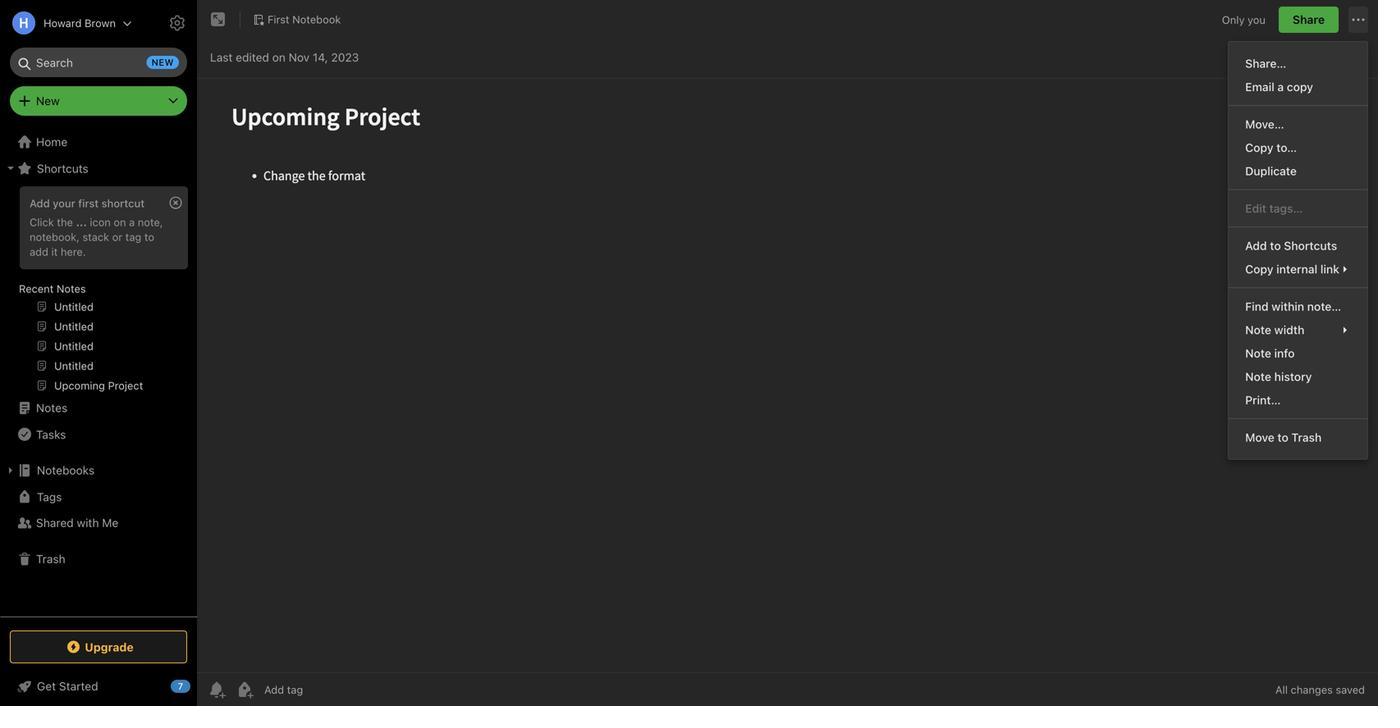 Task type: locate. For each thing, give the bounding box(es) containing it.
share… link
[[1229, 52, 1368, 75]]

14,
[[313, 51, 328, 64]]

copy up find
[[1246, 262, 1274, 276]]

group
[[0, 181, 196, 402]]

get started
[[37, 680, 98, 693]]

edit tags…
[[1246, 202, 1303, 215]]

icon
[[90, 216, 111, 228]]

notes up tasks
[[36, 401, 68, 415]]

note for note width
[[1246, 323, 1272, 337]]

brown
[[85, 17, 116, 29]]

share…
[[1246, 57, 1287, 70]]

it
[[51, 245, 58, 258]]

1 copy from the top
[[1246, 141, 1274, 154]]

you
[[1248, 13, 1266, 26]]

click to collapse image
[[191, 676, 203, 696]]

get
[[37, 680, 56, 693]]

copy to… link
[[1229, 136, 1368, 159]]

note info
[[1246, 347, 1295, 360]]

tag
[[125, 231, 141, 243]]

0 horizontal spatial trash
[[36, 552, 65, 566]]

1 horizontal spatial add
[[1246, 239, 1268, 253]]

more actions image
[[1349, 10, 1369, 30]]

Copy internal link field
[[1229, 257, 1368, 281]]

note inside field
[[1246, 323, 1272, 337]]

2 note from the top
[[1246, 347, 1272, 360]]

tags…
[[1270, 202, 1303, 215]]

shortcut
[[102, 197, 145, 209]]

0 vertical spatial a
[[1278, 80, 1284, 94]]

last
[[210, 51, 233, 64]]

only
[[1223, 13, 1245, 26]]

upgrade button
[[10, 631, 187, 663]]

0 vertical spatial notes
[[57, 282, 86, 295]]

to up copy internal link
[[1271, 239, 1282, 253]]

trash down print… link
[[1292, 431, 1322, 444]]

to down note, at the left top of the page
[[144, 231, 154, 243]]

1 horizontal spatial a
[[1278, 80, 1284, 94]]

tags
[[37, 490, 62, 504]]

copy down move…
[[1246, 141, 1274, 154]]

1 vertical spatial shortcuts
[[1285, 239, 1338, 253]]

all changes saved
[[1276, 684, 1366, 696]]

settings image
[[168, 13, 187, 33]]

1 horizontal spatial on
[[272, 51, 286, 64]]

on up or
[[114, 216, 126, 228]]

3 note from the top
[[1246, 370, 1272, 383]]

tasks button
[[0, 421, 196, 448]]

add your first shortcut
[[30, 197, 145, 209]]

1 note from the top
[[1246, 323, 1272, 337]]

1 vertical spatial add
[[1246, 239, 1268, 253]]

edit
[[1246, 202, 1267, 215]]

0 vertical spatial trash
[[1292, 431, 1322, 444]]

add for add your first shortcut
[[30, 197, 50, 209]]

2 vertical spatial note
[[1246, 370, 1272, 383]]

0 horizontal spatial a
[[129, 216, 135, 228]]

add down edit
[[1246, 239, 1268, 253]]

Account field
[[0, 7, 132, 39]]

to right "move"
[[1278, 431, 1289, 444]]

notes right the recent
[[57, 282, 86, 295]]

duplicate link
[[1229, 159, 1368, 183]]

add inside dropdown list menu
[[1246, 239, 1268, 253]]

1 vertical spatial a
[[129, 216, 135, 228]]

note info link
[[1229, 342, 1368, 365]]

0 vertical spatial on
[[272, 51, 286, 64]]

add up the click
[[30, 197, 50, 209]]

add tag image
[[235, 680, 255, 700]]

Help and Learning task checklist field
[[0, 673, 197, 700]]

notebook
[[292, 13, 341, 26]]

add
[[30, 197, 50, 209], [1246, 239, 1268, 253]]

group containing add your first shortcut
[[0, 181, 196, 402]]

expand notebooks image
[[4, 464, 17, 477]]

0 horizontal spatial shortcuts
[[37, 162, 89, 175]]

shared
[[36, 516, 74, 530]]

share
[[1293, 13, 1325, 26]]

Note width field
[[1229, 318, 1368, 342]]

copy
[[1246, 141, 1274, 154], [1246, 262, 1274, 276]]

1 vertical spatial copy
[[1246, 262, 1274, 276]]

1 horizontal spatial shortcuts
[[1285, 239, 1338, 253]]

1 vertical spatial notes
[[36, 401, 68, 415]]

on left nov
[[272, 51, 286, 64]]

1 horizontal spatial trash
[[1292, 431, 1322, 444]]

note up print…
[[1246, 370, 1272, 383]]

tree
[[0, 129, 197, 616]]

to for add
[[1271, 239, 1282, 253]]

0 vertical spatial copy
[[1246, 141, 1274, 154]]

share button
[[1279, 7, 1339, 33]]

copy inside field
[[1246, 262, 1274, 276]]

Search text field
[[21, 48, 176, 77]]

Add tag field
[[263, 683, 386, 697]]

find
[[1246, 300, 1269, 313]]

shortcuts inside button
[[37, 162, 89, 175]]

add inside group
[[30, 197, 50, 209]]

note…
[[1308, 300, 1342, 313]]

email a copy link
[[1229, 75, 1368, 99]]

first
[[78, 197, 99, 209]]

find within note…
[[1246, 300, 1342, 313]]

home
[[36, 135, 68, 149]]

shortcuts up copy internal link link
[[1285, 239, 1338, 253]]

on
[[272, 51, 286, 64], [114, 216, 126, 228]]

nov
[[289, 51, 310, 64]]

add for add to shortcuts
[[1246, 239, 1268, 253]]

started
[[59, 680, 98, 693]]

a left copy
[[1278, 80, 1284, 94]]

stack
[[83, 231, 109, 243]]

trash down shared
[[36, 552, 65, 566]]

click
[[30, 216, 54, 228]]

note width
[[1246, 323, 1305, 337]]

note,
[[138, 216, 163, 228]]

duplicate
[[1246, 164, 1297, 178]]

on inside icon on a note, notebook, stack or tag to add it here.
[[114, 216, 126, 228]]

a
[[1278, 80, 1284, 94], [129, 216, 135, 228]]

1 vertical spatial on
[[114, 216, 126, 228]]

notebook,
[[30, 231, 80, 243]]

add
[[30, 245, 48, 258]]

0 vertical spatial note
[[1246, 323, 1272, 337]]

notes link
[[0, 395, 196, 421]]

expand note image
[[209, 10, 228, 30]]

note down find
[[1246, 323, 1272, 337]]

1 vertical spatial note
[[1246, 347, 1272, 360]]

0 horizontal spatial on
[[114, 216, 126, 228]]

first notebook button
[[247, 8, 347, 31]]

notes
[[57, 282, 86, 295], [36, 401, 68, 415]]

me
[[102, 516, 118, 530]]

shortcuts down home
[[37, 162, 89, 175]]

tree containing home
[[0, 129, 197, 616]]

1 vertical spatial trash
[[36, 552, 65, 566]]

0 vertical spatial shortcuts
[[37, 162, 89, 175]]

note for note history
[[1246, 370, 1272, 383]]

2 copy from the top
[[1246, 262, 1274, 276]]

first notebook
[[268, 13, 341, 26]]

note left info
[[1246, 347, 1272, 360]]

to
[[144, 231, 154, 243], [1271, 239, 1282, 253], [1278, 431, 1289, 444]]

group inside tree
[[0, 181, 196, 402]]

click the ...
[[30, 216, 87, 228]]

edited
[[236, 51, 269, 64]]

notes inside group
[[57, 282, 86, 295]]

note
[[1246, 323, 1272, 337], [1246, 347, 1272, 360], [1246, 370, 1272, 383]]

0 horizontal spatial add
[[30, 197, 50, 209]]

0 vertical spatial add
[[30, 197, 50, 209]]

upgrade
[[85, 640, 134, 654]]

a up tag
[[129, 216, 135, 228]]

to for move
[[1278, 431, 1289, 444]]

shortcuts
[[37, 162, 89, 175], [1285, 239, 1338, 253]]



Task type: vqa. For each thing, say whether or not it's contained in the screenshot.
The
yes



Task type: describe. For each thing, give the bounding box(es) containing it.
to…
[[1277, 141, 1298, 154]]

More actions field
[[1349, 7, 1369, 33]]

a inside icon on a note, notebook, stack or tag to add it here.
[[129, 216, 135, 228]]

trash link
[[0, 546, 196, 572]]

note window element
[[197, 0, 1379, 706]]

shortcuts button
[[0, 155, 196, 181]]

here.
[[61, 245, 86, 258]]

notebooks link
[[0, 457, 196, 484]]

width
[[1275, 323, 1305, 337]]

new search field
[[21, 48, 179, 77]]

note for note info
[[1246, 347, 1272, 360]]

find within note… link
[[1229, 295, 1368, 318]]

...
[[76, 216, 87, 228]]

Note Editor text field
[[197, 79, 1379, 673]]

only you
[[1223, 13, 1266, 26]]

trash inside move to trash link
[[1292, 431, 1322, 444]]

add to shortcuts link
[[1229, 234, 1368, 257]]

note width link
[[1229, 318, 1368, 342]]

email a copy
[[1246, 80, 1314, 94]]

add to shortcuts
[[1246, 239, 1338, 253]]

move to trash
[[1246, 431, 1322, 444]]

tasks
[[36, 428, 66, 441]]

copy internal link
[[1246, 262, 1340, 276]]

info
[[1275, 347, 1295, 360]]

history
[[1275, 370, 1313, 383]]

dropdown list menu
[[1229, 52, 1368, 449]]

move…
[[1246, 117, 1285, 131]]

internal
[[1277, 262, 1318, 276]]

move… link
[[1229, 112, 1368, 136]]

trash inside trash 'link'
[[36, 552, 65, 566]]

7
[[178, 681, 183, 692]]

copy for copy to…
[[1246, 141, 1274, 154]]

edit tags… link
[[1229, 197, 1368, 220]]

new button
[[10, 86, 187, 116]]

notebooks
[[37, 464, 95, 477]]

copy for copy internal link
[[1246, 262, 1274, 276]]

or
[[112, 231, 122, 243]]

the
[[57, 216, 73, 228]]

2023
[[331, 51, 359, 64]]

on inside note window "element"
[[272, 51, 286, 64]]

all
[[1276, 684, 1288, 696]]

to inside icon on a note, notebook, stack or tag to add it here.
[[144, 231, 154, 243]]

shared with me
[[36, 516, 118, 530]]

howard
[[44, 17, 82, 29]]

icon on a note, notebook, stack or tag to add it here.
[[30, 216, 163, 258]]

new
[[152, 57, 174, 68]]

howard brown
[[44, 17, 116, 29]]

a inside dropdown list menu
[[1278, 80, 1284, 94]]

shared with me link
[[0, 510, 196, 536]]

recent
[[19, 282, 54, 295]]

add a reminder image
[[207, 680, 227, 700]]

print… link
[[1229, 388, 1368, 412]]

within
[[1272, 300, 1305, 313]]

note history link
[[1229, 365, 1368, 388]]

move
[[1246, 431, 1275, 444]]

last edited on nov 14, 2023
[[210, 51, 359, 64]]

shortcuts inside dropdown list menu
[[1285, 239, 1338, 253]]

tags button
[[0, 484, 196, 510]]

your
[[53, 197, 75, 209]]

copy to…
[[1246, 141, 1298, 154]]

first
[[268, 13, 290, 26]]

move to trash link
[[1229, 426, 1368, 449]]

with
[[77, 516, 99, 530]]

print…
[[1246, 393, 1281, 407]]

saved
[[1336, 684, 1366, 696]]

home link
[[0, 129, 197, 155]]

new
[[36, 94, 60, 108]]

note history
[[1246, 370, 1313, 383]]

changes
[[1291, 684, 1333, 696]]

recent notes
[[19, 282, 86, 295]]

copy internal link link
[[1229, 257, 1368, 281]]

copy
[[1287, 80, 1314, 94]]

email
[[1246, 80, 1275, 94]]



